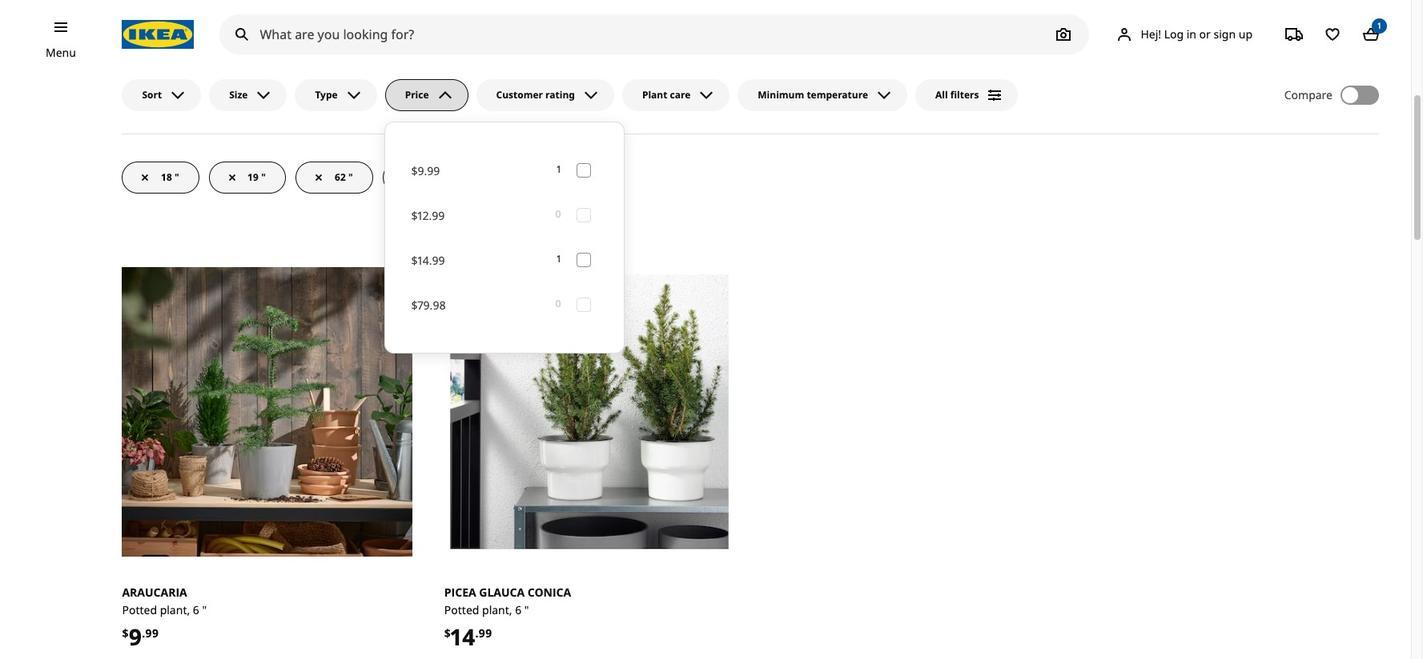 Task type: describe. For each thing, give the bounding box(es) containing it.
62 " button
[[295, 161, 373, 194]]

62
[[335, 170, 346, 184]]

1 link
[[1355, 18, 1387, 50]]

" for 19 "
[[261, 170, 266, 184]]

log
[[1164, 26, 1184, 41]]

6 inside araucaria potted plant, 6 " $ 9 . 99
[[193, 603, 199, 618]]

" for 18 "
[[175, 170, 179, 184]]

potted plant button
[[382, 161, 502, 194]]

price
[[405, 88, 429, 102]]

6 inside the 'picea glauca conica potted plant, 6 " $ 14 . 99'
[[515, 603, 522, 618]]

type
[[315, 88, 338, 102]]

araucaria potted plant, 6 " $ 9 . 99
[[122, 585, 207, 653]]

19 " button
[[209, 161, 286, 194]]

18 " button
[[122, 161, 199, 194]]

19
[[248, 170, 259, 184]]

size button
[[209, 79, 287, 111]]

plant
[[642, 88, 667, 102]]

type button
[[295, 79, 377, 111]]

filters
[[950, 88, 979, 102]]

2 items
[[1230, 29, 1263, 43]]

sort
[[142, 88, 162, 102]]

1 products element for $9.99
[[557, 163, 561, 178]]

$ inside araucaria potted plant, 6 " $ 9 . 99
[[122, 626, 129, 641]]

conica
[[528, 585, 571, 601]]

19 "
[[248, 170, 266, 184]]

room
[[1341, 30, 1369, 43]]

1 for $9.99
[[557, 163, 561, 177]]

all
[[559, 170, 570, 184]]

plant care
[[642, 88, 691, 102]]

ikea logotype, go to start page image
[[122, 20, 194, 49]]

0 for $79.98
[[555, 297, 561, 311]]

0 vertical spatial 1
[[1378, 20, 1381, 31]]

1 for $14.99
[[557, 253, 561, 266]]

clear
[[531, 170, 556, 184]]

menu button
[[46, 44, 76, 62]]

minimum temperature
[[758, 88, 868, 102]]

picea
[[444, 585, 476, 601]]

clear all button
[[511, 161, 590, 194]]

all filters
[[935, 88, 979, 102]]

9
[[129, 622, 142, 653]]

62 "
[[335, 170, 353, 184]]

customer rating
[[496, 88, 575, 102]]

. inside araucaria potted plant, 6 " $ 9 . 99
[[142, 626, 145, 641]]

in
[[1187, 26, 1196, 41]]

18
[[161, 170, 172, 184]]

clear all
[[531, 170, 570, 184]]

99 inside the 'picea glauca conica potted plant, 6 " $ 14 . 99'
[[479, 626, 492, 641]]

" for 62 "
[[348, 170, 353, 184]]

room button
[[1331, 25, 1379, 49]]

menu
[[46, 45, 76, 60]]

minimum
[[758, 88, 804, 102]]

potted inside the 'picea glauca conica potted plant, 6 " $ 14 . 99'
[[444, 603, 479, 618]]

" inside the 'picea glauca conica potted plant, 6 " $ 14 . 99'
[[524, 603, 529, 618]]

plant
[[456, 170, 482, 184]]

all filters button
[[915, 79, 1018, 111]]

potted plant
[[422, 170, 482, 184]]

$ inside the 'picea glauca conica potted plant, 6 " $ 14 . 99'
[[444, 626, 451, 641]]



Task type: vqa. For each thing, say whether or not it's contained in the screenshot.
the middle 1
yes



Task type: locate. For each thing, give the bounding box(es) containing it.
product button
[[1273, 25, 1331, 49]]

1 $ from the left
[[122, 626, 129, 641]]

1 vertical spatial 1
[[557, 163, 561, 177]]

items
[[1238, 29, 1263, 43]]

products element for $12.99
[[555, 208, 561, 223]]

customer rating button
[[476, 79, 614, 111]]

2 0 from the top
[[555, 297, 561, 311]]

compare
[[1284, 87, 1333, 102]]

hej!
[[1141, 26, 1161, 41]]

1
[[1378, 20, 1381, 31], [557, 163, 561, 177], [557, 253, 561, 266]]

potted inside "potted plant" button
[[422, 170, 454, 184]]

1 products element from the top
[[555, 208, 561, 223]]

hej! log in or sign up
[[1141, 26, 1252, 41]]

14
[[451, 622, 475, 653]]

2 $ from the left
[[444, 626, 451, 641]]

potted inside araucaria potted plant, 6 " $ 9 . 99
[[122, 603, 157, 618]]

glauca
[[479, 585, 525, 601]]

Search by product text field
[[220, 14, 1089, 54]]

None search field
[[220, 14, 1089, 54]]

. down picea
[[475, 626, 479, 641]]

sort button
[[122, 79, 201, 111]]

0 horizontal spatial $
[[122, 626, 129, 641]]

99 right 14
[[479, 626, 492, 641]]

1 vertical spatial products element
[[555, 297, 561, 312]]

$12.99
[[411, 208, 445, 223]]

1 horizontal spatial $
[[444, 626, 451, 641]]

. down araucaria
[[142, 626, 145, 641]]

0 horizontal spatial plant,
[[160, 603, 190, 618]]

0 horizontal spatial 6
[[193, 603, 199, 618]]

0 horizontal spatial .
[[142, 626, 145, 641]]

2 6 from the left
[[515, 603, 522, 618]]

0 vertical spatial products element
[[555, 208, 561, 223]]

plant, inside the 'picea glauca conica potted plant, 6 " $ 14 . 99'
[[482, 603, 512, 618]]

1 plant, from the left
[[160, 603, 190, 618]]

0 for $12.99
[[555, 208, 561, 221]]

products element
[[555, 208, 561, 223], [555, 297, 561, 312]]

sign
[[1214, 26, 1236, 41]]

all
[[935, 88, 948, 102]]

" inside button
[[261, 170, 266, 184]]

plant care button
[[622, 79, 730, 111]]

$14.99
[[411, 253, 445, 268]]

2 products element from the top
[[555, 297, 561, 312]]

size
[[229, 88, 248, 102]]

" inside araucaria potted plant, 6 " $ 9 . 99
[[202, 603, 207, 618]]

plant,
[[160, 603, 190, 618], [482, 603, 512, 618]]

0
[[555, 208, 561, 221], [555, 297, 561, 311]]

99 right 9
[[145, 626, 159, 641]]

plant, down araucaria
[[160, 603, 190, 618]]

hej! log in or sign up link
[[1096, 18, 1272, 50]]

1 horizontal spatial 99
[[479, 626, 492, 641]]

$
[[122, 626, 129, 641], [444, 626, 451, 641]]

2 . from the left
[[475, 626, 479, 641]]

1 horizontal spatial plant,
[[482, 603, 512, 618]]

2 1 products element from the top
[[557, 253, 561, 268]]

product element
[[1273, 25, 1379, 49]]

0 vertical spatial 1 products element
[[557, 163, 561, 178]]

1 6 from the left
[[193, 603, 199, 618]]

$79.98
[[411, 298, 446, 313]]

customer
[[496, 88, 543, 102]]

plant, inside araucaria potted plant, 6 " $ 9 . 99
[[160, 603, 190, 618]]

$ down araucaria
[[122, 626, 129, 641]]

. inside the 'picea glauca conica potted plant, 6 " $ 14 . 99'
[[475, 626, 479, 641]]

2 plant, from the left
[[482, 603, 512, 618]]

1 1 products element from the top
[[557, 163, 561, 178]]

1 products element
[[557, 163, 561, 178], [557, 253, 561, 268]]

temperature
[[807, 88, 868, 102]]

1 horizontal spatial 6
[[515, 603, 522, 618]]

potted
[[422, 170, 454, 184], [122, 603, 157, 618], [444, 603, 479, 618]]

minimum temperature button
[[738, 79, 907, 111]]

1 0 from the top
[[555, 208, 561, 221]]

potted left plant
[[422, 170, 454, 184]]

$ down picea
[[444, 626, 451, 641]]

price button
[[385, 79, 468, 111]]

6
[[193, 603, 199, 618], [515, 603, 522, 618]]

99 inside araucaria potted plant, 6 " $ 9 . 99
[[145, 626, 159, 641]]

1 vertical spatial 0
[[555, 297, 561, 311]]

up
[[1239, 26, 1252, 41]]

products element for $79.98
[[555, 297, 561, 312]]

rating
[[545, 88, 575, 102]]

2
[[1230, 29, 1236, 43]]

.
[[142, 626, 145, 641], [475, 626, 479, 641]]

0 horizontal spatial 99
[[145, 626, 159, 641]]

product
[[1283, 30, 1321, 43]]

picea glauca conica potted plant, 6 " $ 14 . 99
[[444, 585, 571, 653]]

2 vertical spatial 1
[[557, 253, 561, 266]]

$9.99
[[411, 163, 440, 178]]

18 "
[[161, 170, 179, 184]]

1 99 from the left
[[145, 626, 159, 641]]

araucaria
[[122, 585, 187, 601]]

potted down picea
[[444, 603, 479, 618]]

1 . from the left
[[142, 626, 145, 641]]

99
[[145, 626, 159, 641], [479, 626, 492, 641]]

or
[[1199, 26, 1211, 41]]

2 99 from the left
[[479, 626, 492, 641]]

care
[[670, 88, 691, 102]]

1 vertical spatial 1 products element
[[557, 253, 561, 268]]

1 products element for $14.99
[[557, 253, 561, 268]]

1 horizontal spatial .
[[475, 626, 479, 641]]

potted down araucaria
[[122, 603, 157, 618]]

plant, down 'glauca'
[[482, 603, 512, 618]]

0 vertical spatial 0
[[555, 208, 561, 221]]

"
[[175, 170, 179, 184], [261, 170, 266, 184], [348, 170, 353, 184], [202, 603, 207, 618], [524, 603, 529, 618]]



